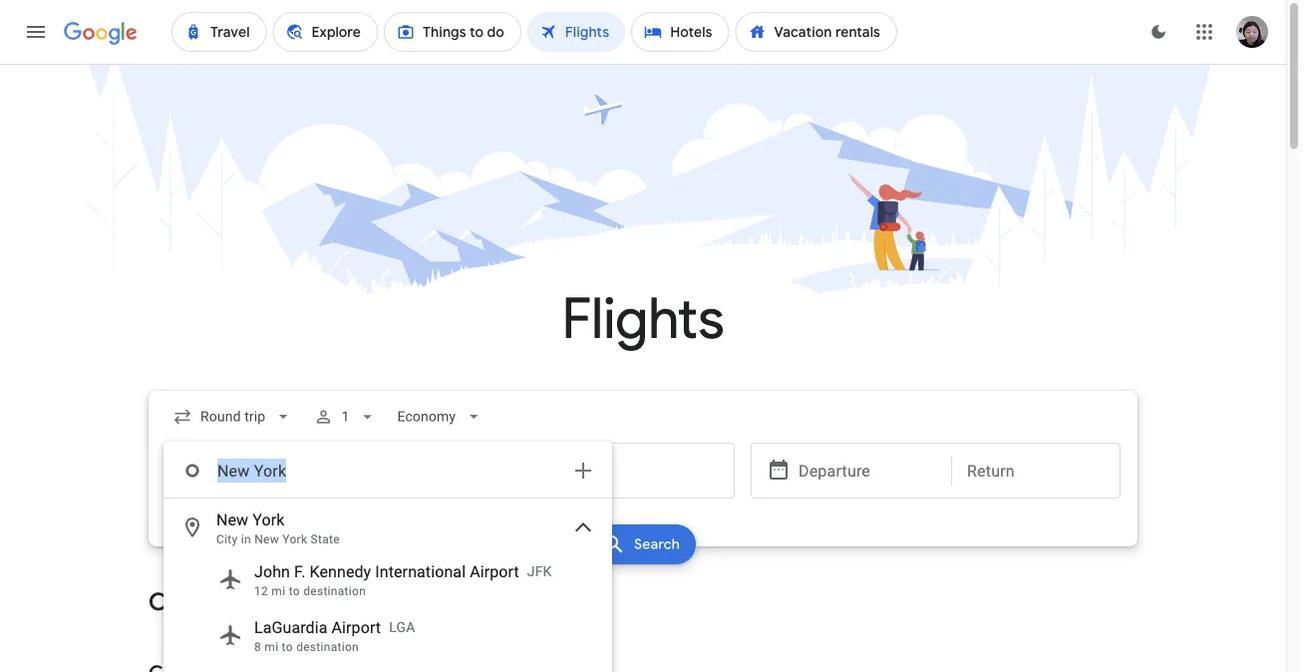 Task type: locate. For each thing, give the bounding box(es) containing it.
airport down cheap flights from new york to london
[[332, 618, 381, 637]]

airport inside laguardia airport lga 8 mi to destination
[[332, 618, 381, 637]]

1 vertical spatial new
[[254, 532, 279, 546]]

0 vertical spatial airport
[[470, 562, 519, 581]]

None field
[[165, 399, 301, 435], [389, 399, 492, 435], [165, 399, 301, 435], [389, 399, 492, 435]]

jfk
[[527, 563, 552, 579]]

list box containing new york
[[165, 499, 611, 672]]

Where else? text field
[[216, 447, 559, 495]]

0 vertical spatial destination
[[303, 584, 366, 598]]

to for lga
[[282, 640, 293, 654]]

toggle nearby airports for new york image
[[571, 516, 595, 539]]

2 vertical spatial new
[[361, 587, 411, 617]]

mi inside john f. kennedy international airport jfk 12 mi to destination
[[272, 584, 286, 598]]

1 vertical spatial mi
[[265, 640, 279, 654]]

airport left "jfk"
[[470, 562, 519, 581]]

kennedy
[[310, 562, 371, 581]]

to
[[289, 584, 300, 598], [470, 587, 494, 617], [282, 640, 293, 654]]

mi right 12
[[272, 584, 286, 598]]

1 vertical spatial airport
[[332, 618, 381, 637]]

list box
[[165, 499, 611, 672]]

laguardia
[[254, 618, 328, 637]]

new
[[216, 510, 248, 529], [254, 532, 279, 546], [361, 587, 411, 617]]

york
[[253, 510, 285, 529], [282, 532, 307, 546], [416, 587, 465, 617]]

change appearance image
[[1135, 8, 1183, 56]]

1 vertical spatial destination
[[296, 640, 359, 654]]

new right in
[[254, 532, 279, 546]]

search
[[634, 535, 680, 553]]

0 horizontal spatial airport
[[332, 618, 381, 637]]

airport
[[470, 562, 519, 581], [332, 618, 381, 637]]

mi
[[272, 584, 286, 598], [265, 640, 279, 654]]

destination inside john f. kennedy international airport jfk 12 mi to destination
[[303, 584, 366, 598]]

8
[[254, 640, 261, 654]]

0 vertical spatial mi
[[272, 584, 286, 598]]

destination down 'kennedy'
[[303, 584, 366, 598]]

main menu image
[[24, 20, 48, 44]]

mi right 8
[[265, 640, 279, 654]]

state
[[311, 532, 340, 546]]

1 button
[[305, 393, 385, 441]]

Return text field
[[967, 444, 1105, 498]]

to down f.
[[289, 584, 300, 598]]

to inside laguardia airport lga 8 mi to destination
[[282, 640, 293, 654]]

john f. kennedy international airport jfk 12 mi to destination
[[254, 562, 552, 598]]

laguardia airport lga 8 mi to destination
[[254, 618, 415, 654]]

new up "lga"
[[361, 587, 411, 617]]

1 horizontal spatial airport
[[470, 562, 519, 581]]

to down laguardia
[[282, 640, 293, 654]]

york down international
[[416, 587, 465, 617]]

destination
[[303, 584, 366, 598], [296, 640, 359, 654]]

york left state in the left of the page
[[282, 532, 307, 546]]

origin, select multiple airports image
[[571, 459, 595, 483]]

enter your origin dialog
[[164, 442, 612, 672]]

international
[[375, 562, 466, 581]]

Flight search field
[[133, 391, 1154, 672]]

new york city in new york state
[[216, 510, 340, 546]]

york up john
[[253, 510, 285, 529]]

destination down laguardia
[[296, 640, 359, 654]]

0 vertical spatial york
[[253, 510, 285, 529]]

to for from
[[470, 587, 494, 617]]

new up city
[[216, 510, 248, 529]]

0 horizontal spatial new
[[216, 510, 248, 529]]

to left the london
[[470, 587, 494, 617]]



Task type: vqa. For each thing, say whether or not it's contained in the screenshot.
LAGUARDIA AIRPORT LGA 8 MI TO DESTINATION
yes



Task type: describe. For each thing, give the bounding box(es) containing it.
cheap
[[149, 587, 222, 617]]

city
[[216, 532, 238, 546]]

new york option
[[165, 504, 611, 551]]

Departure text field
[[799, 444, 936, 498]]

1
[[341, 408, 349, 425]]

destination inside laguardia airport lga 8 mi to destination
[[296, 640, 359, 654]]

2 horizontal spatial new
[[361, 587, 411, 617]]

f.
[[294, 562, 306, 581]]

flights
[[562, 284, 724, 354]]

12
[[254, 584, 268, 598]]

search button
[[590, 524, 696, 564]]

2 vertical spatial york
[[416, 587, 465, 617]]

london
[[499, 587, 583, 617]]

lga
[[389, 619, 415, 635]]

list box inside the enter your origin dialog
[[165, 499, 611, 672]]

john f. kennedy international airport (jfk) option
[[165, 551, 611, 607]]

airport inside john f. kennedy international airport jfk 12 mi to destination
[[470, 562, 519, 581]]

in
[[241, 532, 251, 546]]

from
[[302, 587, 356, 617]]

mi inside laguardia airport lga 8 mi to destination
[[265, 640, 279, 654]]

1 horizontal spatial new
[[254, 532, 279, 546]]

1 vertical spatial york
[[282, 532, 307, 546]]

john
[[254, 562, 290, 581]]

cheap flights from new york to london
[[149, 587, 583, 617]]

to inside john f. kennedy international airport jfk 12 mi to destination
[[289, 584, 300, 598]]

laguardia airport (lga) option
[[165, 607, 611, 663]]

0 vertical spatial new
[[216, 510, 248, 529]]

flights
[[227, 587, 297, 617]]



